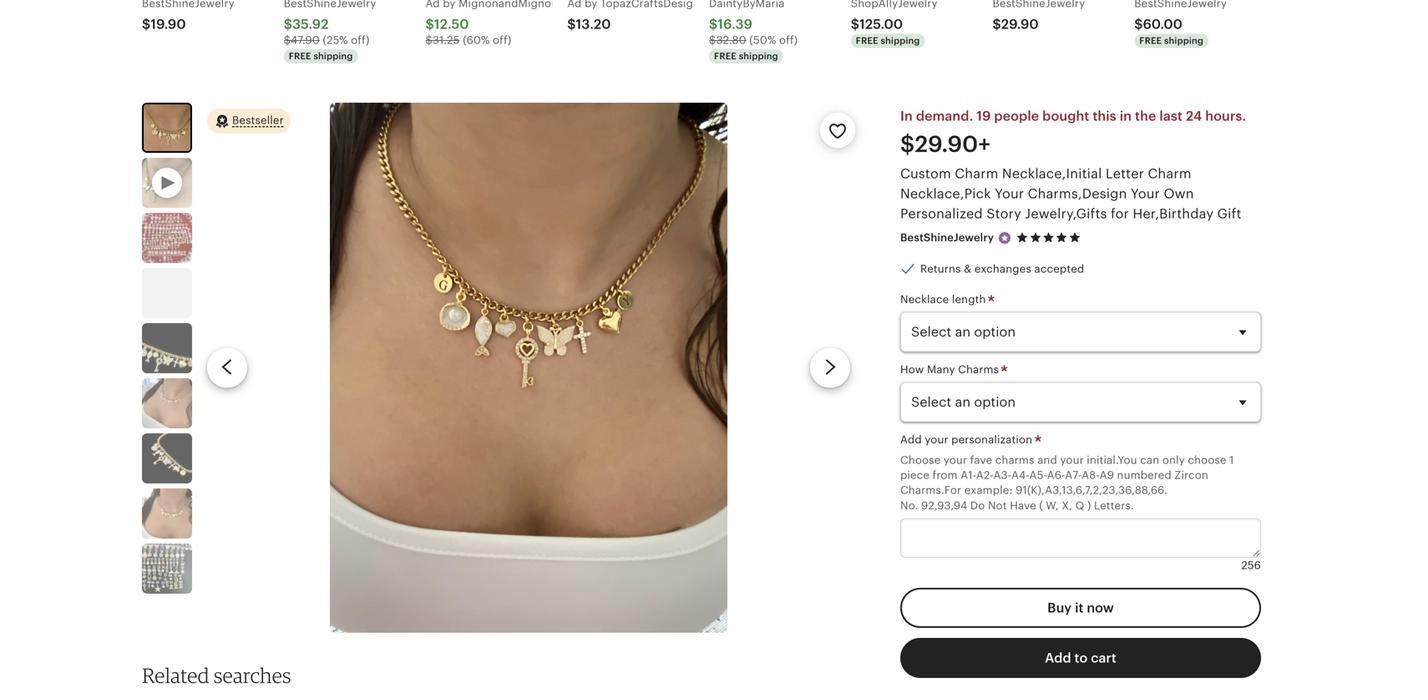 Task type: locate. For each thing, give the bounding box(es) containing it.
add
[[901, 434, 922, 446], [1045, 651, 1072, 666]]

$ inside $ 60.00 free shipping
[[1135, 17, 1144, 32]]

1 your from the left
[[995, 186, 1025, 201]]

have
[[1010, 500, 1037, 512]]

personalization
[[952, 434, 1033, 446]]

$ for 16.39
[[709, 17, 718, 32]]

)
[[1088, 500, 1092, 512]]

$ for 125.00
[[851, 17, 860, 32]]

charm
[[955, 166, 999, 181], [1148, 166, 1192, 181]]

256
[[1242, 559, 1262, 572]]

bestseller
[[232, 114, 284, 126]]

length
[[952, 293, 987, 306]]

people
[[995, 109, 1040, 124]]

shipping down 60.00
[[1165, 36, 1204, 46]]

in
[[901, 109, 913, 124]]

1 horizontal spatial custom charm necklaceinitial letter charm necklacepick your image 1 image
[[330, 103, 728, 634]]

32.80
[[716, 34, 747, 47]]

custom charm necklaceinitial letter charm necklacepick your image 6 image
[[142, 434, 192, 484]]

off) inside $ 12.50 $ 31.25 (60% off)
[[493, 34, 512, 47]]

a6-
[[1048, 469, 1066, 482]]

0 horizontal spatial off)
[[351, 34, 370, 47]]

fave
[[971, 454, 993, 467]]

$ for 12.50
[[426, 17, 434, 32]]

off) right (50%
[[780, 34, 798, 47]]

free down "47.90"
[[289, 51, 311, 61]]

not
[[988, 500, 1007, 512]]

13.20
[[576, 17, 611, 32]]

charm up necklace,pick
[[955, 166, 999, 181]]

free down 32.80
[[714, 51, 737, 61]]

your
[[925, 434, 949, 446], [944, 454, 968, 467], [1061, 454, 1084, 467]]

1 vertical spatial add
[[1045, 651, 1072, 666]]

add your personalization
[[901, 434, 1036, 446]]

your up choose
[[925, 434, 949, 446]]

buy it now button
[[901, 588, 1262, 628]]

can
[[1141, 454, 1160, 467]]

free inside the $ 35.92 $ 47.90 (25% off) free shipping
[[289, 51, 311, 61]]

free inside $ 16.39 $ 32.80 (50% off) free shipping
[[714, 51, 737, 61]]

own
[[1164, 186, 1195, 201]]

custom charm necklaceinitial letter charm necklacepick your image 7 image
[[142, 489, 192, 539]]

1 off) from the left
[[351, 34, 370, 47]]

$ for 35.92
[[284, 17, 293, 32]]

free inside $ 125.00 free shipping
[[856, 36, 879, 46]]

off) inside the $ 35.92 $ 47.90 (25% off) free shipping
[[351, 34, 370, 47]]

29.90
[[1002, 17, 1039, 32]]

shipping inside the $ 35.92 $ 47.90 (25% off) free shipping
[[314, 51, 353, 61]]

$29.90+
[[901, 131, 991, 157]]

19.90
[[151, 17, 186, 32]]

letters.
[[1095, 500, 1135, 512]]

3 off) from the left
[[780, 34, 798, 47]]

how many charms
[[901, 363, 1003, 376]]

$ for 60.00
[[1135, 17, 1144, 32]]

off) inside $ 16.39 $ 32.80 (50% off) free shipping
[[780, 34, 798, 47]]

piece
[[901, 469, 930, 482]]

buy
[[1048, 601, 1072, 616]]

shipping down (50%
[[739, 51, 779, 61]]

off) right (25%
[[351, 34, 370, 47]]

charms.for
[[901, 484, 962, 497]]

$ 60.00 free shipping
[[1135, 17, 1204, 46]]

0 horizontal spatial charm
[[955, 166, 999, 181]]

1 horizontal spatial charm
[[1148, 166, 1192, 181]]

w,
[[1047, 500, 1059, 512]]

(25%
[[323, 34, 348, 47]]

free down 60.00
[[1140, 36, 1162, 46]]

$ 35.92 $ 47.90 (25% off) free shipping
[[284, 17, 370, 61]]

your up from
[[944, 454, 968, 467]]

bestshinejewelry
[[901, 231, 994, 244]]

custom charm necklaceinitial letter charm necklacepick your image 4 image
[[142, 323, 192, 373]]

1 horizontal spatial add
[[1045, 651, 1072, 666]]

charm up own
[[1148, 166, 1192, 181]]

your down letter
[[1131, 186, 1161, 201]]

$ 13.20
[[568, 17, 611, 32]]

add inside button
[[1045, 651, 1072, 666]]

shipping inside $ 16.39 $ 32.80 (50% off) free shipping
[[739, 51, 779, 61]]

returns & exchanges accepted
[[921, 263, 1085, 275]]

add left to on the right of the page
[[1045, 651, 1072, 666]]

$ inside $ 125.00 free shipping
[[851, 17, 860, 32]]

a1-
[[961, 469, 977, 482]]

125.00
[[860, 17, 903, 32]]

now
[[1087, 601, 1115, 616]]

the
[[1136, 109, 1157, 124]]

your up story at the right top
[[995, 186, 1025, 201]]

1 horizontal spatial off)
[[493, 34, 512, 47]]

$ 19.90
[[142, 17, 186, 32]]

0 horizontal spatial your
[[995, 186, 1025, 201]]

2 charm from the left
[[1148, 166, 1192, 181]]

1
[[1230, 454, 1235, 467]]

your up a7-
[[1061, 454, 1084, 467]]

a7-
[[1066, 469, 1082, 482]]

free down 125.00
[[856, 36, 879, 46]]

custom charm necklaceinitial letter charm necklacepick your image 3 image
[[142, 268, 192, 318]]

off) right (60%
[[493, 34, 512, 47]]

2 horizontal spatial off)
[[780, 34, 798, 47]]

shipping inside $ 60.00 free shipping
[[1165, 36, 1204, 46]]

$ 29.90
[[993, 17, 1039, 32]]

how
[[901, 363, 924, 376]]

off) for 16.39
[[780, 34, 798, 47]]

no.
[[901, 500, 919, 512]]

0 vertical spatial add
[[901, 434, 922, 446]]

x,
[[1062, 500, 1073, 512]]

from
[[933, 469, 958, 482]]

demand.
[[917, 109, 974, 124]]

24
[[1186, 109, 1203, 124]]

shipping down 125.00
[[881, 36, 920, 46]]

0 horizontal spatial add
[[901, 434, 922, 446]]

your
[[995, 186, 1025, 201], [1131, 186, 1161, 201]]

47.90
[[291, 34, 320, 47]]

custom charm necklaceinitial letter charm necklacepick your image 1 image
[[330, 103, 728, 634], [144, 104, 191, 151]]

19
[[977, 109, 991, 124]]

35.92
[[293, 17, 329, 32]]

add up choose
[[901, 434, 922, 446]]

(50%
[[750, 34, 777, 47]]

shipping down (25%
[[314, 51, 353, 61]]

personalized
[[901, 206, 983, 221]]

1 horizontal spatial your
[[1131, 186, 1161, 201]]

in demand. 19 people bought this in the last 24 hours. $29.90+
[[901, 109, 1247, 157]]

bought
[[1043, 109, 1090, 124]]

off) for 12.50
[[493, 34, 512, 47]]

off)
[[351, 34, 370, 47], [493, 34, 512, 47], [780, 34, 798, 47]]

2 off) from the left
[[493, 34, 512, 47]]



Task type: describe. For each thing, give the bounding box(es) containing it.
buy it now
[[1048, 601, 1115, 616]]

$ 12.50 $ 31.25 (60% off)
[[426, 17, 512, 47]]

Add your personalization text field
[[901, 519, 1262, 558]]

numbered
[[1118, 469, 1172, 482]]

related searches
[[142, 664, 292, 688]]

31.25
[[433, 34, 460, 47]]

q
[[1076, 500, 1085, 512]]

story
[[987, 206, 1022, 221]]

initial.you
[[1087, 454, 1138, 467]]

it
[[1076, 601, 1084, 616]]

example:
[[965, 484, 1013, 497]]

last
[[1160, 109, 1183, 124]]

your for add
[[925, 434, 949, 446]]

0 horizontal spatial custom charm necklaceinitial letter charm necklacepick your image 1 image
[[144, 104, 191, 151]]

off) for 35.92
[[351, 34, 370, 47]]

related searches region
[[122, 664, 876, 689]]

custom charm necklaceinitial letter charm necklacepick your image 2 image
[[142, 213, 192, 263]]

a5-
[[1030, 469, 1048, 482]]

92,93,94
[[922, 500, 968, 512]]

exchanges
[[975, 263, 1032, 275]]

add to cart
[[1045, 651, 1117, 666]]

$ for 29.90
[[993, 17, 1002, 32]]

add for add your personalization
[[901, 434, 922, 446]]

charms
[[996, 454, 1035, 467]]

a4-
[[1012, 469, 1030, 482]]

a2-
[[977, 469, 994, 482]]

for
[[1111, 206, 1130, 221]]

star_seller image
[[998, 231, 1013, 246]]

add for add to cart
[[1045, 651, 1072, 666]]

related
[[142, 664, 210, 688]]

charms
[[959, 363, 1000, 376]]

many
[[927, 363, 956, 376]]

bestshinejewelry link
[[901, 231, 994, 244]]

custom charm necklaceinitial letter charm necklacepick your image 8 image
[[142, 544, 192, 594]]

a3-
[[994, 469, 1012, 482]]

(60%
[[463, 34, 490, 47]]

$ for 13.20
[[568, 17, 576, 32]]

her,birthday
[[1133, 206, 1214, 221]]

jewelry,gifts
[[1026, 206, 1108, 221]]

choose
[[901, 454, 941, 467]]

searches
[[214, 664, 292, 688]]

choose
[[1189, 454, 1227, 467]]

hours.
[[1206, 109, 1247, 124]]

letter
[[1106, 166, 1145, 181]]

2 your from the left
[[1131, 186, 1161, 201]]

$ 16.39 $ 32.80 (50% off) free shipping
[[709, 17, 798, 61]]

in
[[1120, 109, 1132, 124]]

gift
[[1218, 206, 1242, 221]]

necklace
[[901, 293, 950, 306]]

91(k),a3,13,6,7,2,23,36,88,66.
[[1016, 484, 1168, 497]]

returns
[[921, 263, 961, 275]]

necklace,pick
[[901, 186, 992, 201]]

do
[[971, 500, 986, 512]]

a8-
[[1082, 469, 1100, 482]]

bestseller button
[[207, 108, 291, 134]]

&
[[964, 263, 972, 275]]

custom
[[901, 166, 952, 181]]

to
[[1075, 651, 1088, 666]]

your for choose
[[944, 454, 968, 467]]

16.39
[[718, 17, 753, 32]]

necklace length
[[901, 293, 989, 306]]

shipping inside $ 125.00 free shipping
[[881, 36, 920, 46]]

free inside $ 60.00 free shipping
[[1140, 36, 1162, 46]]

$ 125.00 free shipping
[[851, 17, 920, 46]]

1 charm from the left
[[955, 166, 999, 181]]

custom charm necklaceinitial letter charm necklacepick your image 5 image
[[142, 378, 192, 429]]

cart
[[1091, 651, 1117, 666]]

zircon
[[1175, 469, 1209, 482]]

choose your fave charms and your initial.you can only choose 1 piece from a1-a2-a3-a4-a5-a6-a7-a8-a9 numbered zircon charms.for example: 91(k),a3,13,6,7,2,23,36,88,66. no. 92,93,94 do not have ( w, x, q ) letters.
[[901, 454, 1235, 512]]

a9
[[1100, 469, 1115, 482]]

add to cart button
[[901, 638, 1262, 679]]

necklace,initial
[[1003, 166, 1103, 181]]

accepted
[[1035, 263, 1085, 275]]

only
[[1163, 454, 1186, 467]]

60.00
[[1144, 17, 1183, 32]]

custom charm necklace,initial letter charm necklace,pick your charms,design your own personalized story jewelry,gifts for her,birthday gift
[[901, 166, 1242, 221]]

this
[[1093, 109, 1117, 124]]

(
[[1040, 500, 1044, 512]]

$ for 19.90
[[142, 17, 151, 32]]



Task type: vqa. For each thing, say whether or not it's contained in the screenshot.
'shipping' within the $ 125.00 FREE shipping
yes



